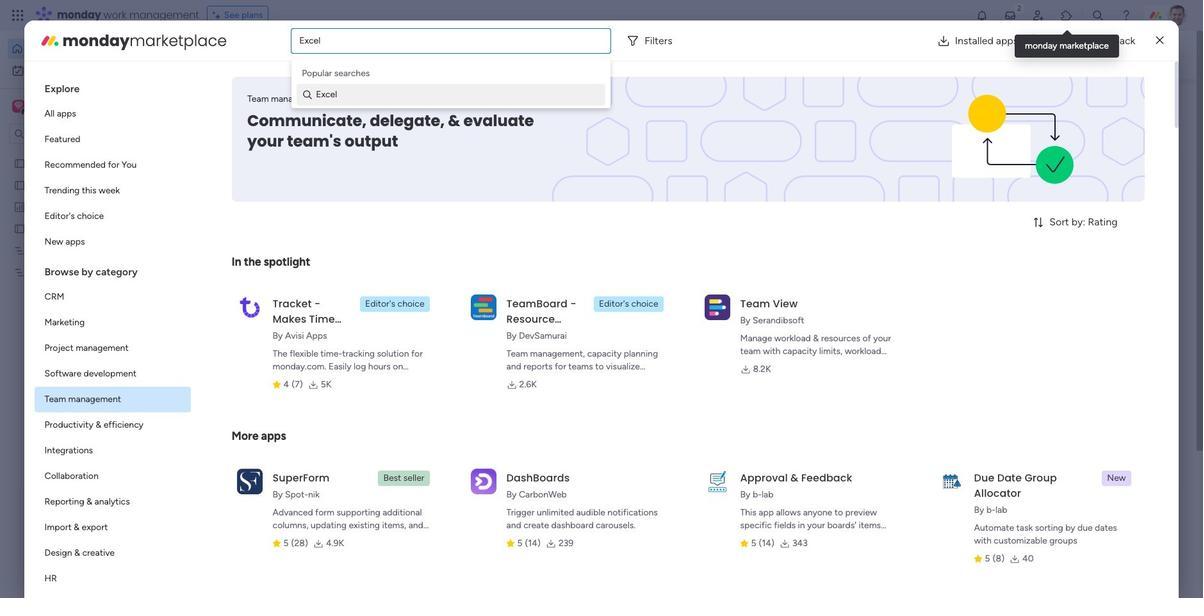 Task type: locate. For each thing, give the bounding box(es) containing it.
0 horizontal spatial dapulse x slim image
[[1127, 93, 1142, 108]]

public board image up public dashboard icon
[[13, 179, 26, 191]]

public board image
[[13, 157, 26, 169]]

2 element
[[366, 483, 381, 498]]

2 heading from the top
[[34, 255, 191, 285]]

public dashboard image
[[13, 201, 26, 213]]

1 vertical spatial dapulse x slim image
[[1127, 93, 1142, 108]]

dapulse x slim image
[[1157, 33, 1164, 48], [1127, 93, 1142, 108]]

public board image down public dashboard icon
[[13, 222, 26, 235]]

heading
[[34, 72, 191, 101], [34, 255, 191, 285]]

public board image
[[13, 179, 26, 191], [13, 222, 26, 235]]

1 horizontal spatial terry turtle image
[[1168, 5, 1188, 26]]

1 horizontal spatial dapulse x slim image
[[1157, 33, 1164, 48]]

1 vertical spatial heading
[[34, 255, 191, 285]]

terry turtle image
[[1168, 5, 1188, 26], [267, 527, 292, 553]]

0 vertical spatial public board image
[[13, 179, 26, 191]]

0 vertical spatial monday marketplace image
[[1061, 9, 1074, 22]]

0 horizontal spatial terry turtle image
[[267, 527, 292, 553]]

1 vertical spatial monday marketplace image
[[39, 30, 60, 51]]

0 vertical spatial dapulse x slim image
[[1157, 33, 1164, 48]]

app logo image
[[237, 295, 263, 320], [471, 295, 496, 320], [705, 295, 730, 320], [237, 469, 263, 495], [471, 469, 496, 495], [705, 469, 730, 495], [939, 469, 964, 495]]

search everything image
[[1092, 9, 1105, 22]]

1 vertical spatial public board image
[[13, 222, 26, 235]]

1 vertical spatial terry turtle image
[[267, 527, 292, 553]]

v2 user feedback image
[[964, 48, 974, 62]]

workspace image
[[12, 99, 25, 113]]

monday marketplace image
[[1061, 9, 1074, 22], [39, 30, 60, 51]]

0 vertical spatial heading
[[34, 72, 191, 101]]

list box
[[34, 72, 191, 599], [0, 150, 163, 456]]

check circle image
[[973, 137, 981, 146]]

0 vertical spatial terry turtle image
[[1168, 5, 1188, 26]]

quick search results list box
[[237, 120, 923, 447]]

component image
[[253, 254, 264, 266]]

1 public board image from the top
[[13, 179, 26, 191]]

option
[[8, 38, 156, 59], [8, 60, 156, 81], [34, 101, 191, 127], [34, 127, 191, 153], [0, 152, 163, 154], [34, 153, 191, 178], [34, 178, 191, 204], [34, 204, 191, 229], [34, 229, 191, 255], [34, 285, 191, 310], [34, 310, 191, 336], [34, 336, 191, 362], [34, 362, 191, 387], [34, 387, 191, 413], [34, 413, 191, 438], [34, 438, 191, 464], [34, 464, 191, 490], [34, 490, 191, 515], [34, 515, 191, 541], [34, 541, 191, 567], [34, 567, 191, 592]]

help image
[[1120, 9, 1133, 22]]



Task type: vqa. For each thing, say whether or not it's contained in the screenshot.
first Public board image from the bottom
yes



Task type: describe. For each thing, give the bounding box(es) containing it.
circle o image
[[973, 169, 981, 179]]

v2 bolt switch image
[[1064, 48, 1072, 62]]

2 image
[[1014, 1, 1026, 15]]

1 heading from the top
[[34, 72, 191, 101]]

Search in workspace field
[[27, 127, 107, 141]]

workspace image
[[14, 99, 23, 113]]

close recently visited image
[[237, 104, 252, 120]]

check circle image
[[973, 120, 981, 130]]

getting started element
[[954, 467, 1146, 518]]

banner logo image
[[896, 77, 1130, 202]]

0 horizontal spatial monday marketplace image
[[39, 30, 60, 51]]

1 horizontal spatial monday marketplace image
[[1061, 9, 1074, 22]]

invite members image
[[1033, 9, 1045, 22]]

help center element
[[954, 529, 1146, 580]]

select product image
[[12, 9, 24, 22]]

update feed image
[[1004, 9, 1017, 22]]

Dropdown input text field
[[299, 35, 322, 46]]

see plans image
[[213, 8, 224, 22]]

workspace selection element
[[12, 99, 107, 115]]

2 public board image from the top
[[13, 222, 26, 235]]

notifications image
[[976, 9, 989, 22]]

close update feed (inbox) image
[[237, 483, 252, 498]]



